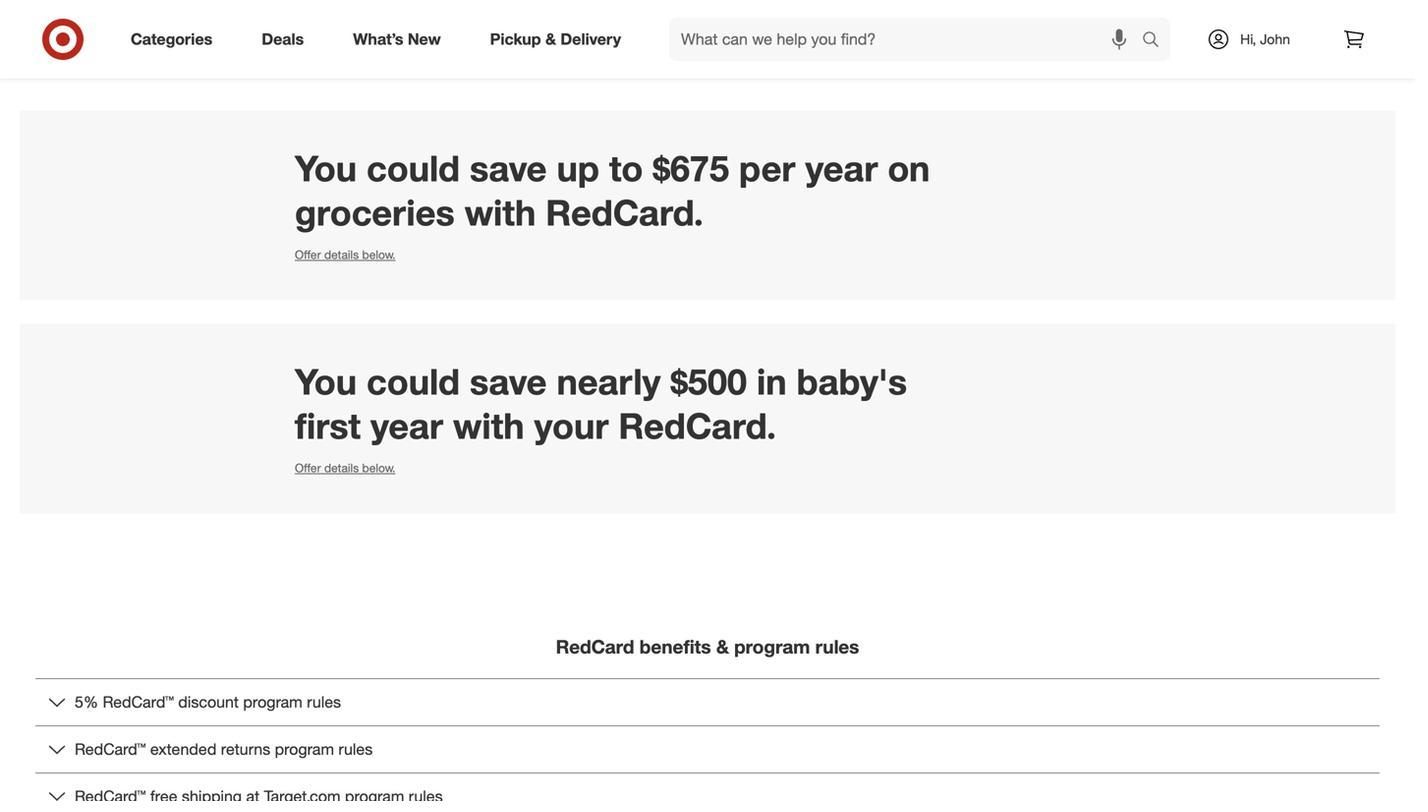 Task type: locate. For each thing, give the bounding box(es) containing it.
redcard™
[[103, 693, 174, 712], [75, 740, 146, 759]]

program up returns
[[243, 693, 303, 712]]

details down 'groceries' at top
[[324, 247, 359, 262]]

year
[[805, 147, 878, 190], [371, 404, 443, 447]]

offer details below. link down 'groceries' at top
[[295, 247, 396, 262]]

1 vertical spatial offer details below. link
[[295, 461, 396, 475]]

5% redcard™ discount program rules
[[75, 693, 341, 712]]

redcard benefits & program rules
[[556, 635, 860, 658]]

details for you could save up to $675 per year on groceries with redcard.
[[324, 247, 359, 262]]

0 vertical spatial rules
[[815, 635, 860, 658]]

2 below. from the top
[[362, 461, 396, 475]]

0 vertical spatial with
[[465, 191, 536, 234]]

0 vertical spatial redcard™
[[103, 693, 174, 712]]

redcard™ right the 5%
[[103, 693, 174, 712]]

1 horizontal spatial year
[[805, 147, 878, 190]]

1 vertical spatial &
[[716, 635, 729, 658]]

1 below. from the top
[[362, 247, 396, 262]]

program up 5% redcard™ discount program rules dropdown button at the bottom of page
[[734, 635, 810, 658]]

1 vertical spatial details
[[324, 461, 359, 475]]

5% redcard™ discount program rules button
[[35, 679, 1380, 725]]

$500
[[671, 360, 747, 403]]

search button
[[1133, 18, 1181, 65]]

pickup & delivery link
[[473, 18, 646, 61]]

2 details from the top
[[324, 461, 359, 475]]

2 you from the top
[[295, 360, 357, 403]]

save inside you could save nearly $500 in baby's first year with your redcard.
[[470, 360, 547, 403]]

offer for you could save nearly $500 in baby's first year with your redcard.
[[295, 461, 321, 475]]

offer details below. down 'groceries' at top
[[295, 247, 396, 262]]

rules for redcard benefits & program rules
[[815, 635, 860, 658]]

save
[[470, 147, 547, 190], [470, 360, 547, 403]]

1 vertical spatial below.
[[362, 461, 396, 475]]

1 could from the top
[[367, 147, 460, 190]]

2 vertical spatial program
[[275, 740, 334, 759]]

2 vertical spatial rules
[[339, 740, 373, 759]]

you up first
[[295, 360, 357, 403]]

0 vertical spatial offer
[[295, 247, 321, 262]]

hi,
[[1241, 30, 1257, 48]]

1 vertical spatial save
[[470, 360, 547, 403]]

1 vertical spatial with
[[453, 404, 525, 447]]

0 vertical spatial program
[[734, 635, 810, 658]]

year left on
[[805, 147, 878, 190]]

offer details below. link for you could save up to $675 per year on groceries with redcard.
[[295, 247, 396, 262]]

what's new link
[[336, 18, 466, 61]]

you inside you could save up to $675 per year on groceries with redcard.
[[295, 147, 357, 190]]

what's
[[353, 30, 403, 49]]

1 offer details below. from the top
[[295, 247, 396, 262]]

0 vertical spatial redcard.
[[546, 191, 704, 234]]

redcard. inside you could save up to $675 per year on groceries with redcard.
[[546, 191, 704, 234]]

redcard. for $500
[[619, 404, 777, 447]]

you inside you could save nearly $500 in baby's first year with your redcard.
[[295, 360, 357, 403]]

0 vertical spatial details
[[324, 247, 359, 262]]

redcard.
[[546, 191, 704, 234], [619, 404, 777, 447]]

1 vertical spatial year
[[371, 404, 443, 447]]

0 vertical spatial could
[[367, 147, 460, 190]]

0 vertical spatial below.
[[362, 247, 396, 262]]

offer
[[295, 247, 321, 262], [295, 461, 321, 475]]

offer details below.
[[295, 247, 396, 262], [295, 461, 396, 475]]

2 save from the top
[[470, 360, 547, 403]]

year inside you could save up to $675 per year on groceries with redcard.
[[805, 147, 878, 190]]

1 horizontal spatial &
[[716, 635, 729, 658]]

below.
[[362, 247, 396, 262], [362, 461, 396, 475]]

1 vertical spatial offer
[[295, 461, 321, 475]]

program for &
[[734, 635, 810, 658]]

below. for groceries
[[362, 247, 396, 262]]

redcard. down to
[[546, 191, 704, 234]]

redcard
[[556, 635, 634, 658]]

categories
[[131, 30, 213, 49]]

details
[[324, 247, 359, 262], [324, 461, 359, 475]]

& right benefits
[[716, 635, 729, 658]]

1 offer details below. link from the top
[[295, 247, 396, 262]]

deals
[[262, 30, 304, 49]]

0 vertical spatial offer details below. link
[[295, 247, 396, 262]]

redcard. inside you could save nearly $500 in baby's first year with your redcard.
[[619, 404, 777, 447]]

offer details below. link down first
[[295, 461, 396, 475]]

offer down first
[[295, 461, 321, 475]]

1 vertical spatial could
[[367, 360, 460, 403]]

could
[[367, 147, 460, 190], [367, 360, 460, 403]]

program for discount
[[243, 693, 303, 712]]

1 vertical spatial redcard.
[[619, 404, 777, 447]]

your
[[534, 404, 609, 447]]

2 offer details below. from the top
[[295, 461, 396, 475]]

program right returns
[[275, 740, 334, 759]]

search
[[1133, 32, 1181, 51]]

you could save up to $675 per year on groceries with redcard.
[[295, 147, 930, 234]]

program for returns
[[275, 740, 334, 759]]

2 could from the top
[[367, 360, 460, 403]]

year right first
[[371, 404, 443, 447]]

save up your
[[470, 360, 547, 403]]

0 vertical spatial &
[[546, 30, 556, 49]]

new
[[408, 30, 441, 49]]

with
[[465, 191, 536, 234], [453, 404, 525, 447]]

redcard™ down the 5%
[[75, 740, 146, 759]]

up
[[557, 147, 599, 190]]

2 offer from the top
[[295, 461, 321, 475]]

details down first
[[324, 461, 359, 475]]

hi, john
[[1241, 30, 1291, 48]]

you up 'groceries' at top
[[295, 147, 357, 190]]

rules
[[815, 635, 860, 658], [307, 693, 341, 712], [339, 740, 373, 759]]

1 vertical spatial program
[[243, 693, 303, 712]]

categories link
[[114, 18, 237, 61]]

year inside you could save nearly $500 in baby's first year with your redcard.
[[371, 404, 443, 447]]

0 vertical spatial save
[[470, 147, 547, 190]]

0 vertical spatial offer details below.
[[295, 247, 396, 262]]

0 horizontal spatial &
[[546, 30, 556, 49]]

save inside you could save up to $675 per year on groceries with redcard.
[[470, 147, 547, 190]]

program
[[734, 635, 810, 658], [243, 693, 303, 712], [275, 740, 334, 759]]

what's new
[[353, 30, 441, 49]]

save left up
[[470, 147, 547, 190]]

& right pickup
[[546, 30, 556, 49]]

2 offer details below. link from the top
[[295, 461, 396, 475]]

with inside you could save up to $675 per year on groceries with redcard.
[[465, 191, 536, 234]]

you
[[295, 147, 357, 190], [295, 360, 357, 403]]

1 vertical spatial rules
[[307, 693, 341, 712]]

groceries
[[295, 191, 455, 234]]

0 vertical spatial year
[[805, 147, 878, 190]]

1 vertical spatial offer details below.
[[295, 461, 396, 475]]

offer details below. link
[[295, 247, 396, 262], [295, 461, 396, 475]]

1 save from the top
[[470, 147, 547, 190]]

1 vertical spatial you
[[295, 360, 357, 403]]

1 you from the top
[[295, 147, 357, 190]]

&
[[546, 30, 556, 49], [716, 635, 729, 658]]

redcard™ extended returns program rules button
[[35, 726, 1380, 772]]

first
[[295, 404, 361, 447]]

0 horizontal spatial year
[[371, 404, 443, 447]]

john
[[1260, 30, 1291, 48]]

0 vertical spatial you
[[295, 147, 357, 190]]

could inside you could save up to $675 per year on groceries with redcard.
[[367, 147, 460, 190]]

save for with
[[470, 147, 547, 190]]

could for groceries
[[367, 147, 460, 190]]

$675
[[653, 147, 729, 190]]

below. for with
[[362, 461, 396, 475]]

offer down 'groceries' at top
[[295, 247, 321, 262]]

save for your
[[470, 360, 547, 403]]

could inside you could save nearly $500 in baby's first year with your redcard.
[[367, 360, 460, 403]]

offer details below. down first
[[295, 461, 396, 475]]

redcard. down $500
[[619, 404, 777, 447]]

1 offer from the top
[[295, 247, 321, 262]]

1 details from the top
[[324, 247, 359, 262]]

returns
[[221, 740, 270, 759]]



Task type: describe. For each thing, give the bounding box(es) containing it.
redcard. for to
[[546, 191, 704, 234]]

pickup & delivery
[[490, 30, 621, 49]]

5%
[[75, 693, 98, 712]]

delivery
[[561, 30, 621, 49]]

deals link
[[245, 18, 329, 61]]

could for with
[[367, 360, 460, 403]]

1 vertical spatial redcard™
[[75, 740, 146, 759]]

extended
[[150, 740, 217, 759]]

redcard™ extended returns program rules
[[75, 740, 373, 759]]

pickup
[[490, 30, 541, 49]]

What can we help you find? suggestions appear below search field
[[669, 18, 1147, 61]]

rules for 5% redcard™ discount program rules
[[307, 693, 341, 712]]

details for you could save nearly $500 in baby's first year with your redcard.
[[324, 461, 359, 475]]

discount
[[178, 693, 239, 712]]

offer for you could save up to $675 per year on groceries with redcard.
[[295, 247, 321, 262]]

benefits
[[640, 635, 711, 658]]

on
[[888, 147, 930, 190]]

rules for redcard™ extended returns program rules
[[339, 740, 373, 759]]

you for you could save up to $675 per year on groceries with redcard.
[[295, 147, 357, 190]]

with inside you could save nearly $500 in baby's first year with your redcard.
[[453, 404, 525, 447]]

offer details below. for you could save up to $675 per year on groceries with redcard.
[[295, 247, 396, 262]]

baby's
[[797, 360, 907, 403]]

you could save nearly $500 in baby's first year with your redcard.
[[295, 360, 907, 447]]

in
[[757, 360, 787, 403]]

offer details below. for you could save nearly $500 in baby's first year with your redcard.
[[295, 461, 396, 475]]

nearly
[[557, 360, 661, 403]]

per
[[739, 147, 796, 190]]

to
[[609, 147, 643, 190]]

offer details below. link for you could save nearly $500 in baby's first year with your redcard.
[[295, 461, 396, 475]]

you for you could save nearly $500 in baby's first year with your redcard.
[[295, 360, 357, 403]]



Task type: vqa. For each thing, say whether or not it's contained in the screenshot.
details to the top
yes



